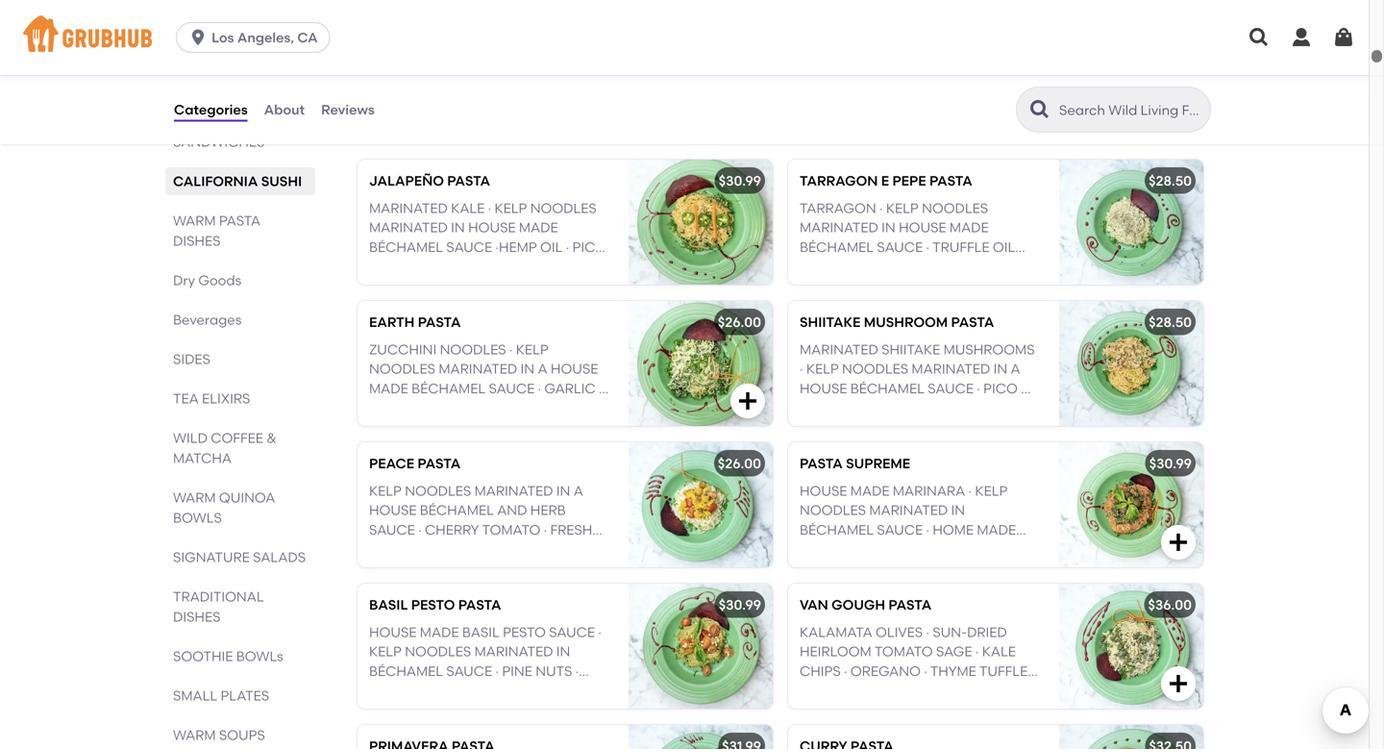Task type: vqa. For each thing, say whether or not it's contained in the screenshot.
'House of Rice' tab
no



Task type: locate. For each thing, give the bounding box(es) containing it.
warm pasta dishes down california
[[173, 213, 261, 249]]

pine down chips
[[832, 682, 863, 699]]

curry pasta image
[[1060, 725, 1204, 749]]

kelp
[[369, 483, 402, 499], [369, 643, 402, 660]]

1 house from the top
[[369, 502, 417, 518]]

bowls
[[173, 510, 222, 526]]

1 vertical spatial béchamel
[[369, 663, 443, 679]]

nuts down oregano
[[866, 682, 903, 699]]

salad down brazil
[[402, 561, 447, 577]]

warm down california
[[173, 213, 216, 229]]

2 $28.50 from the top
[[1149, 314, 1192, 330]]

sauce down the ˆ
[[549, 624, 595, 640]]

1 horizontal spatial pesto
[[503, 624, 546, 640]]

dry goods
[[173, 272, 242, 288]]

matcha
[[173, 450, 232, 466]]

0 vertical spatial svg image
[[1333, 26, 1356, 49]]

cherry up brazil
[[425, 522, 479, 538]]

pasta
[[427, 114, 493, 139], [447, 173, 490, 189], [930, 173, 973, 189], [219, 213, 261, 229], [418, 314, 461, 330], [952, 314, 995, 330], [418, 455, 461, 472], [800, 455, 843, 472], [458, 597, 501, 613], [889, 597, 932, 613]]

1 vertical spatial tomato
[[875, 643, 933, 660]]

tomato up gluten
[[427, 682, 485, 699]]

$28.50
[[1149, 173, 1192, 189], [1149, 314, 1192, 330]]

soothie
[[173, 648, 233, 664]]

1 vertical spatial warm pasta dishes
[[173, 213, 261, 249]]

1 vertical spatial house
[[369, 624, 417, 640]]

house
[[369, 502, 417, 518], [369, 624, 417, 640]]

house left made
[[369, 624, 417, 640]]

&
[[240, 113, 250, 130], [267, 430, 277, 446], [511, 702, 522, 718]]

$28.50 for tarragon e pepe pasta
[[1149, 173, 1192, 189]]

peace pasta
[[369, 455, 461, 472]]

0 vertical spatial pesto
[[411, 597, 455, 613]]

marinated inside house made basil pesto sauce · kelp noodles marinated in béchamel sauce · pine nuts · cherry tomato · side salad organic, gluten free, & raw
[[475, 643, 553, 660]]

kalamata olives · sun-dried heirloom tomato sage · kale chips · oregano · thyme tuffle oil · pine nuts
[[800, 624, 1028, 699]]

side down herbs
[[369, 561, 399, 577]]

1 vertical spatial in
[[557, 643, 571, 660]]

salad up the raw
[[527, 682, 572, 699]]

$36.00
[[1149, 597, 1192, 613]]

dishes inside traditional dishes
[[173, 609, 221, 625]]

1 vertical spatial kelp
[[369, 643, 402, 660]]

tomato
[[482, 522, 541, 538], [875, 643, 933, 660], [427, 682, 485, 699]]

van gough pasta image
[[1060, 584, 1204, 709]]

kelp up organic,
[[369, 643, 402, 660]]

$26.00
[[718, 314, 762, 330], [718, 455, 762, 472]]

1 vertical spatial &
[[267, 430, 277, 446]]

2 house from the top
[[369, 624, 417, 640]]

sauce up gluten
[[447, 663, 492, 679]]

los angeles, ca
[[212, 29, 318, 46]]

2 vertical spatial dishes
[[173, 609, 221, 625]]

1 horizontal spatial side
[[495, 682, 524, 699]]

·
[[418, 522, 422, 538], [544, 522, 547, 538], [416, 541, 419, 557], [598, 624, 602, 640], [926, 624, 930, 640], [976, 643, 979, 660], [496, 663, 499, 679], [576, 663, 579, 679], [844, 663, 848, 679], [924, 663, 928, 679], [488, 682, 492, 699], [826, 682, 829, 699]]

pesto up made
[[411, 597, 455, 613]]

1 vertical spatial salad
[[527, 682, 572, 699]]

beverages
[[173, 312, 242, 328]]

2 vertical spatial $30.99
[[719, 597, 762, 613]]

house up herbs
[[369, 502, 417, 518]]

pine
[[502, 663, 533, 679], [832, 682, 863, 699]]

1 horizontal spatial salad
[[527, 682, 572, 699]]

& up 'sandwiches'
[[240, 113, 250, 130]]

nuts up the raw
[[536, 663, 573, 679]]

pesto
[[411, 597, 455, 613], [503, 624, 546, 640]]

jalapeño pasta
[[369, 173, 490, 189]]

0 horizontal spatial pine
[[502, 663, 533, 679]]

0 vertical spatial noodles
[[405, 483, 471, 499]]

& inside wild coffee & matcha
[[267, 430, 277, 446]]

pasta down california sushi
[[219, 213, 261, 229]]

0 horizontal spatial salad
[[402, 561, 447, 577]]

0 vertical spatial dishes
[[498, 114, 574, 139]]

thyme
[[931, 663, 977, 679]]

1 vertical spatial marinated
[[475, 643, 553, 660]]

0 vertical spatial &
[[240, 113, 250, 130]]

dishes
[[498, 114, 574, 139], [173, 233, 221, 249], [173, 609, 221, 625]]

0 horizontal spatial &
[[240, 113, 250, 130]]

dried
[[967, 624, 1008, 640]]

cherry up organic,
[[369, 682, 424, 699]]

signature
[[173, 549, 250, 565]]

1 in from the top
[[557, 483, 571, 499]]

0 horizontal spatial sauce
[[369, 522, 415, 538]]

warm pasta dishes
[[354, 114, 574, 139], [173, 213, 261, 249]]

tomato down and at the bottom
[[482, 522, 541, 538]]

salad
[[402, 561, 447, 577], [527, 682, 572, 699]]

0 vertical spatial basil
[[369, 597, 408, 613]]

basil down herbs
[[369, 597, 408, 613]]

0 vertical spatial in
[[557, 483, 571, 499]]

béchamel up organic,
[[369, 663, 443, 679]]

cherry
[[425, 522, 479, 538], [369, 682, 424, 699]]

1 horizontal spatial pine
[[832, 682, 863, 699]]

mushroom
[[864, 314, 948, 330]]

tarragon
[[800, 173, 878, 189]]

0 horizontal spatial cherry
[[369, 682, 424, 699]]

0 horizontal spatial warm pasta dishes
[[173, 213, 261, 249]]

& right coffee
[[267, 430, 277, 446]]

wild
[[173, 430, 208, 446]]

1 $28.50 from the top
[[1149, 173, 1192, 189]]

pasta supreme
[[800, 455, 911, 472]]

warm pasta dishes up jalapeño pasta
[[354, 114, 574, 139]]

2 horizontal spatial &
[[511, 702, 522, 718]]

0 horizontal spatial nuts
[[536, 663, 573, 679]]

noodles inside kelp noodles marinated in a house béchamel and herb sauce · cherry tomato · fresh herbs · brazil nut parmesan ˆ side salad
[[405, 483, 471, 499]]

$30.99
[[719, 173, 762, 189], [1150, 455, 1192, 472], [719, 597, 762, 613]]

0 horizontal spatial side
[[369, 561, 399, 577]]

1 vertical spatial pine
[[832, 682, 863, 699]]

salad inside kelp noodles marinated in a house béchamel and herb sauce · cherry tomato · fresh herbs · brazil nut parmesan ˆ side salad
[[402, 561, 447, 577]]

0 vertical spatial $26.00
[[718, 314, 762, 330]]

quinoa
[[219, 489, 275, 506]]

sandwiches
[[173, 134, 265, 150]]

svg image
[[1333, 26, 1356, 49], [737, 389, 760, 413]]

earth pasta image
[[629, 301, 773, 426]]

1 vertical spatial sauce
[[549, 624, 595, 640]]

1 vertical spatial nuts
[[866, 682, 903, 699]]

marinated
[[475, 483, 553, 499], [475, 643, 553, 660]]

brazil
[[422, 541, 469, 557]]

1 vertical spatial noodles
[[405, 643, 471, 660]]

heirloom
[[800, 643, 872, 660]]

2 marinated from the top
[[475, 643, 553, 660]]

kelp down peace
[[369, 483, 402, 499]]

pasta inside warm pasta dishes
[[219, 213, 261, 229]]

organic,
[[369, 702, 426, 718]]

0 vertical spatial $30.99
[[719, 173, 762, 189]]

warm up bowls
[[173, 489, 216, 506]]

pesto up the raw
[[503, 624, 546, 640]]

nuts
[[536, 663, 573, 679], [866, 682, 903, 699]]

shiitake mushroom pasta image
[[1060, 301, 1204, 426]]

2 kelp from the top
[[369, 643, 402, 660]]

soups
[[219, 727, 265, 743]]

1 vertical spatial cherry
[[369, 682, 424, 699]]

basil inside house made basil pesto sauce · kelp noodles marinated in béchamel sauce · pine nuts · cherry tomato · side salad organic, gluten free, & raw
[[462, 624, 500, 640]]

basil right made
[[462, 624, 500, 640]]

basil
[[369, 597, 408, 613], [462, 624, 500, 640]]

$28.50 for shiitake mushroom pasta
[[1149, 314, 1192, 330]]

0 vertical spatial kelp
[[369, 483, 402, 499]]

and
[[497, 502, 527, 518]]

0 vertical spatial pine
[[502, 663, 533, 679]]

1 vertical spatial basil
[[462, 624, 500, 640]]

svg image inside main navigation navigation
[[1333, 26, 1356, 49]]

gluten
[[429, 702, 473, 718]]

0 vertical spatial $28.50
[[1149, 173, 1192, 189]]

1 horizontal spatial sauce
[[447, 663, 492, 679]]

tea
[[173, 390, 199, 407]]

angeles,
[[237, 29, 294, 46]]

0 vertical spatial house
[[369, 502, 417, 518]]

jalapeño
[[369, 173, 444, 189]]

los
[[212, 29, 234, 46]]

béchamel
[[420, 502, 494, 518], [369, 663, 443, 679]]

0 vertical spatial salad
[[402, 561, 447, 577]]

0 horizontal spatial pesto
[[411, 597, 455, 613]]

herbs
[[369, 541, 413, 557]]

pasta left supreme
[[800, 455, 843, 472]]

0 vertical spatial side
[[369, 561, 399, 577]]

e
[[882, 173, 890, 189]]

1 horizontal spatial basil
[[462, 624, 500, 640]]

shiitake mushroom pasta
[[800, 314, 995, 330]]

warm soups
[[173, 727, 265, 743]]

1 $26.00 from the top
[[718, 314, 762, 330]]

categories
[[174, 101, 248, 118]]

1 horizontal spatial nuts
[[866, 682, 903, 699]]

marinated up and at the bottom
[[475, 483, 553, 499]]

0 vertical spatial nuts
[[536, 663, 573, 679]]

$30.99 for basil pesto pasta
[[719, 597, 762, 613]]

warm down the 'small'
[[173, 727, 216, 743]]

1 vertical spatial pesto
[[503, 624, 546, 640]]

1 kelp from the top
[[369, 483, 402, 499]]

1 vertical spatial dishes
[[173, 233, 221, 249]]

0 vertical spatial sauce
[[369, 522, 415, 538]]

& left the raw
[[511, 702, 522, 718]]

0 horizontal spatial basil
[[369, 597, 408, 613]]

0 vertical spatial béchamel
[[420, 502, 494, 518]]

2 vertical spatial &
[[511, 702, 522, 718]]

$26.00 for peace pasta
[[718, 455, 762, 472]]

1 horizontal spatial cherry
[[425, 522, 479, 538]]

avo roll image
[[629, 0, 773, 75]]

noodles down the peace pasta
[[405, 483, 471, 499]]

1 horizontal spatial &
[[267, 430, 277, 446]]

0 vertical spatial tomato
[[482, 522, 541, 538]]

noodles
[[405, 483, 471, 499], [405, 643, 471, 660]]

kelp inside house made basil pesto sauce · kelp noodles marinated in béchamel sauce · pine nuts · cherry tomato · side salad organic, gluten free, & raw
[[369, 643, 402, 660]]

1 vertical spatial $26.00
[[718, 455, 762, 472]]

2 vertical spatial sauce
[[447, 663, 492, 679]]

pine up the raw
[[502, 663, 533, 679]]

tarragon e pepe pasta image
[[1060, 160, 1204, 285]]

1 noodles from the top
[[405, 483, 471, 499]]

marinated up the free,
[[475, 643, 553, 660]]

0 vertical spatial marinated
[[475, 483, 553, 499]]

pasta up jalapeño pasta
[[427, 114, 493, 139]]

kalamata
[[800, 624, 873, 640]]

1 vertical spatial svg image
[[737, 389, 760, 413]]

2 $26.00 from the top
[[718, 455, 762, 472]]

side inside kelp noodles marinated in a house béchamel and herb sauce · cherry tomato · fresh herbs · brazil nut parmesan ˆ side salad
[[369, 561, 399, 577]]

1 vertical spatial $30.99
[[1150, 455, 1192, 472]]

1 marinated from the top
[[475, 483, 553, 499]]

noodles down made
[[405, 643, 471, 660]]

1 vertical spatial $28.50
[[1149, 314, 1192, 330]]

svg image
[[1248, 26, 1271, 49], [1290, 26, 1314, 49], [189, 28, 208, 47], [1167, 531, 1190, 554], [1167, 672, 1190, 695]]

1 horizontal spatial svg image
[[1333, 26, 1356, 49]]

shiitake
[[800, 314, 861, 330]]

2 in from the top
[[557, 643, 571, 660]]

burgers
[[173, 113, 237, 130]]

side inside house made basil pesto sauce · kelp noodles marinated in béchamel sauce · pine nuts · cherry tomato · side salad organic, gluten free, & raw
[[495, 682, 524, 699]]

raw
[[525, 702, 553, 718]]

béchamel up brazil
[[420, 502, 494, 518]]

tomato down olives
[[875, 643, 933, 660]]

1 horizontal spatial warm pasta dishes
[[354, 114, 574, 139]]

tomato inside kalamata olives · sun-dried heirloom tomato sage · kale chips · oregano · thyme tuffle oil · pine nuts
[[875, 643, 933, 660]]

2 vertical spatial tomato
[[427, 682, 485, 699]]

0 vertical spatial cherry
[[425, 522, 479, 538]]

side up the free,
[[495, 682, 524, 699]]

1 vertical spatial side
[[495, 682, 524, 699]]

sauce up herbs
[[369, 522, 415, 538]]

warm
[[354, 114, 422, 139], [173, 213, 216, 229], [173, 489, 216, 506], [173, 727, 216, 743]]

2 noodles from the top
[[405, 643, 471, 660]]



Task type: describe. For each thing, give the bounding box(es) containing it.
0 horizontal spatial svg image
[[737, 389, 760, 413]]

bowls
[[236, 648, 283, 664]]

tuffle
[[980, 663, 1028, 679]]

elixirs
[[202, 390, 250, 407]]

california sushi
[[173, 173, 302, 189]]

noodles inside house made basil pesto sauce · kelp noodles marinated in béchamel sauce · pine nuts · cherry tomato · side salad organic, gluten free, & raw
[[405, 643, 471, 660]]

earth
[[369, 314, 415, 330]]

house inside kelp noodles marinated in a house béchamel and herb sauce · cherry tomato · fresh herbs · brazil nut parmesan ˆ side salad
[[369, 502, 417, 518]]

goods
[[198, 272, 242, 288]]

search icon image
[[1029, 98, 1052, 121]]

0 vertical spatial warm pasta dishes
[[354, 114, 574, 139]]

pasta right earth on the left top
[[418, 314, 461, 330]]

pesto inside house made basil pesto sauce · kelp noodles marinated in béchamel sauce · pine nuts · cherry tomato · side salad organic, gluten free, & raw
[[503, 624, 546, 640]]

kelp inside kelp noodles marinated in a house béchamel and herb sauce · cherry tomato · fresh herbs · brazil nut parmesan ˆ side salad
[[369, 483, 402, 499]]

burgers & sandwiches
[[173, 113, 265, 150]]

warm inside warm quinoa bowls
[[173, 489, 216, 506]]

pasta right mushroom
[[952, 314, 995, 330]]

van gough pasta
[[800, 597, 932, 613]]

pasta right peace
[[418, 455, 461, 472]]

primavera pasta image
[[629, 725, 773, 749]]

cherry inside kelp noodles marinated in a house béchamel and herb sauce · cherry tomato · fresh herbs · brazil nut parmesan ˆ side salad
[[425, 522, 479, 538]]

svg image inside los angeles, ca "button"
[[189, 28, 208, 47]]

herb
[[531, 502, 566, 518]]

olives
[[876, 624, 923, 640]]

traditional
[[173, 588, 264, 605]]

soothie bowls
[[173, 648, 283, 664]]

ca
[[297, 29, 318, 46]]

peace pasta image
[[629, 442, 773, 567]]

sun-
[[933, 624, 967, 640]]

pepe
[[893, 173, 927, 189]]

nuts inside house made basil pesto sauce · kelp noodles marinated in béchamel sauce · pine nuts · cherry tomato · side salad organic, gluten free, & raw
[[536, 663, 573, 679]]

peace
[[369, 455, 414, 472]]

pasta up made
[[458, 597, 501, 613]]

salads
[[253, 549, 306, 565]]

pine inside kalamata olives · sun-dried heirloom tomato sage · kale chips · oregano · thyme tuffle oil · pine nuts
[[832, 682, 863, 699]]

pasta supreme image
[[1060, 442, 1204, 567]]

main navigation navigation
[[0, 0, 1385, 75]]

basil pesto pasta
[[369, 597, 501, 613]]

sauce inside kelp noodles marinated in a house béchamel and herb sauce · cherry tomato · fresh herbs · brazil nut parmesan ˆ side salad
[[369, 522, 415, 538]]

los angeles, ca button
[[176, 22, 338, 53]]

tarragon e pepe pasta
[[800, 173, 973, 189]]

pasta right jalapeño at the top of page
[[447, 173, 490, 189]]

in inside house made basil pesto sauce · kelp noodles marinated in béchamel sauce · pine nuts · cherry tomato · side salad organic, gluten free, & raw
[[557, 643, 571, 660]]

house inside house made basil pesto sauce · kelp noodles marinated in béchamel sauce · pine nuts · cherry tomato · side salad organic, gluten free, & raw
[[369, 624, 417, 640]]

marinated inside kelp noodles marinated in a house béchamel and herb sauce · cherry tomato · fresh herbs · brazil nut parmesan ˆ side salad
[[475, 483, 553, 499]]

salad inside house made basil pesto sauce · kelp noodles marinated in béchamel sauce · pine nuts · cherry tomato · side salad organic, gluten free, & raw
[[527, 682, 572, 699]]

categories button
[[173, 75, 249, 144]]

jalapeño pasta image
[[629, 160, 773, 285]]

in inside kelp noodles marinated in a house béchamel and herb sauce · cherry tomato · fresh herbs · brazil nut parmesan ˆ side salad
[[557, 483, 571, 499]]

pine inside house made basil pesto sauce · kelp noodles marinated in béchamel sauce · pine nuts · cherry tomato · side salad organic, gluten free, & raw
[[502, 663, 533, 679]]

tomato inside house made basil pesto sauce · kelp noodles marinated in béchamel sauce · pine nuts · cherry tomato · side salad organic, gluten free, & raw
[[427, 682, 485, 699]]

basil pesto pasta image
[[629, 584, 773, 709]]

coffee
[[211, 430, 263, 446]]

made
[[420, 624, 459, 640]]

ˆ
[[581, 541, 587, 557]]

nut
[[472, 541, 501, 557]]

pasta up olives
[[889, 597, 932, 613]]

dishes inside warm pasta dishes
[[173, 233, 221, 249]]

supreme
[[846, 455, 911, 472]]

reviews button
[[320, 75, 376, 144]]

sage
[[937, 643, 973, 660]]

about button
[[263, 75, 306, 144]]

béchamel inside house made basil pesto sauce · kelp noodles marinated in béchamel sauce · pine nuts · cherry tomato · side salad organic, gluten free, & raw
[[369, 663, 443, 679]]

tomato inside kelp noodles marinated in a house béchamel and herb sauce · cherry tomato · fresh herbs · brazil nut parmesan ˆ side salad
[[482, 522, 541, 538]]

van
[[800, 597, 829, 613]]

nuts inside kalamata olives · sun-dried heirloom tomato sage · kale chips · oregano · thyme tuffle oil · pine nuts
[[866, 682, 903, 699]]

free,
[[476, 702, 508, 718]]

house made basil pesto sauce · kelp noodles marinated in béchamel sauce · pine nuts · cherry tomato · side salad organic, gluten free, & raw
[[369, 624, 602, 718]]

oil
[[800, 682, 822, 699]]

plates
[[221, 688, 269, 704]]

$30.99 for pasta supreme
[[1150, 455, 1192, 472]]

béchamel inside kelp noodles marinated in a house béchamel and herb sauce · cherry tomato · fresh herbs · brazil nut parmesan ˆ side salad
[[420, 502, 494, 518]]

reviews
[[321, 101, 375, 118]]

sides
[[173, 351, 210, 367]]

warm up jalapeño at the top of page
[[354, 114, 422, 139]]

small plates
[[173, 688, 269, 704]]

dry
[[173, 272, 195, 288]]

cherry inside house made basil pesto sauce · kelp noodles marinated in béchamel sauce · pine nuts · cherry tomato · side salad organic, gluten free, & raw
[[369, 682, 424, 699]]

signature salads
[[173, 549, 306, 565]]

sushi
[[261, 173, 302, 189]]

fresh
[[550, 522, 593, 538]]

oregano
[[851, 663, 921, 679]]

a
[[574, 483, 583, 499]]

2 horizontal spatial sauce
[[549, 624, 595, 640]]

warm inside warm pasta dishes
[[173, 213, 216, 229]]

& inside burgers & sandwiches
[[240, 113, 250, 130]]

kelp noodles marinated in a house béchamel and herb sauce · cherry tomato · fresh herbs · brazil nut parmesan ˆ side salad
[[369, 483, 593, 577]]

& inside house made basil pesto sauce · kelp noodles marinated in béchamel sauce · pine nuts · cherry tomato · side salad organic, gluten free, & raw
[[511, 702, 522, 718]]

parmesan
[[504, 541, 577, 557]]

wild coffee & matcha
[[173, 430, 277, 466]]

about
[[264, 101, 305, 118]]

tea elixirs
[[173, 390, 250, 407]]

warm quinoa bowls
[[173, 489, 275, 526]]

earth pasta
[[369, 314, 461, 330]]

pasta right the pepe at right
[[930, 173, 973, 189]]

gough
[[832, 597, 886, 613]]

Search Wild Living Foods search field
[[1058, 101, 1205, 119]]

chips
[[800, 663, 841, 679]]

kale
[[982, 643, 1016, 660]]

$30.99 for jalapeño pasta
[[719, 173, 762, 189]]

$26.00 for earth pasta
[[718, 314, 762, 330]]

small
[[173, 688, 217, 704]]

traditional dishes
[[173, 588, 264, 625]]

california
[[173, 173, 258, 189]]



